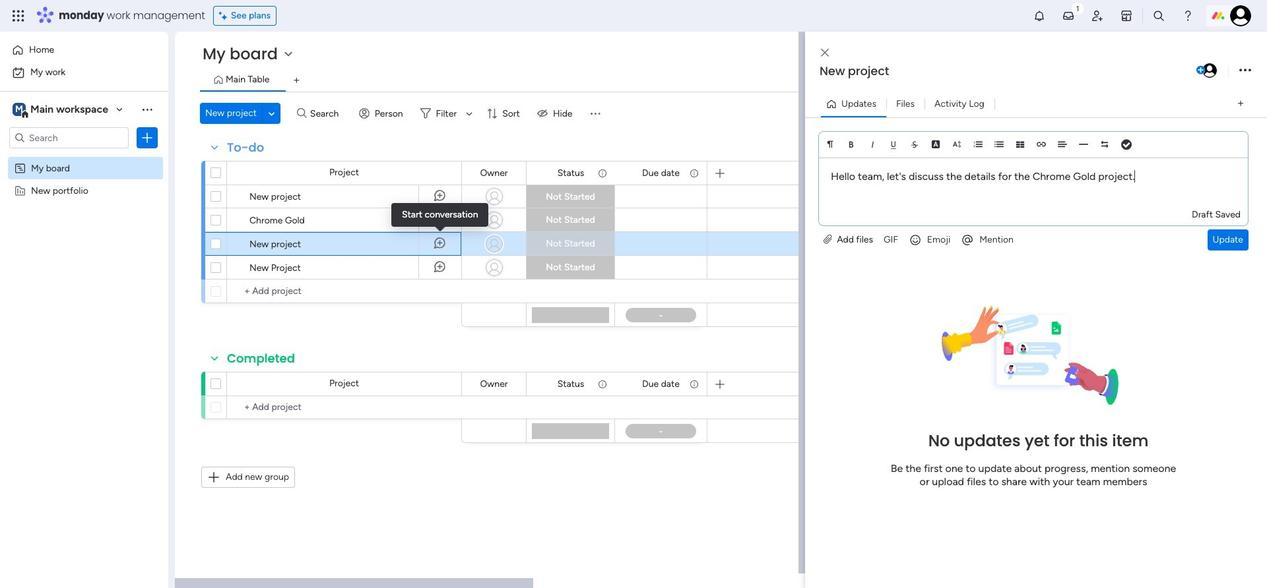 Task type: describe. For each thing, give the bounding box(es) containing it.
v2 search image
[[297, 106, 307, 121]]

1. numbers image
[[974, 140, 983, 149]]

add view image
[[1239, 99, 1244, 109]]

add view image
[[294, 76, 299, 86]]

1 image
[[1072, 1, 1084, 16]]

line image
[[1080, 140, 1089, 149]]

workspace options image
[[141, 103, 154, 116]]

underline image
[[889, 140, 899, 149]]

dapulse addbtn image
[[1197, 66, 1206, 75]]

invite members image
[[1091, 9, 1105, 22]]

monday marketplace image
[[1120, 9, 1134, 22]]

search everything image
[[1153, 9, 1166, 22]]

1 vertical spatial option
[[8, 62, 160, 83]]

Search in workspace field
[[28, 130, 110, 146]]

Search field
[[307, 104, 347, 123]]



Task type: locate. For each thing, give the bounding box(es) containing it.
0 horizontal spatial options image
[[141, 131, 154, 145]]

&bull; bullets image
[[995, 140, 1004, 149]]

italic image
[[868, 140, 878, 149]]

see plans image
[[219, 9, 231, 23]]

rtl ltr image
[[1101, 140, 1110, 149]]

jacob simon image
[[1202, 62, 1219, 79]]

options image down workspace options 'image'
[[141, 131, 154, 145]]

help image
[[1182, 9, 1195, 22]]

1 vertical spatial options image
[[141, 131, 154, 145]]

list box
[[0, 154, 168, 380]]

update feed image
[[1062, 9, 1076, 22]]

strikethrough image
[[911, 140, 920, 149]]

close image
[[821, 48, 829, 58]]

notifications image
[[1033, 9, 1047, 22]]

table image
[[1016, 140, 1025, 149]]

options image
[[1240, 62, 1252, 80], [141, 131, 154, 145]]

workspace image
[[13, 102, 26, 117]]

format image
[[826, 140, 835, 149]]

checklist image
[[1122, 140, 1132, 150]]

align image
[[1058, 140, 1068, 149]]

angle down image
[[269, 109, 275, 119]]

2 vertical spatial option
[[0, 156, 168, 159]]

workspace selection element
[[13, 102, 110, 119]]

options image up add view icon
[[1240, 62, 1252, 80]]

size image
[[953, 140, 962, 149]]

menu image
[[589, 107, 602, 120]]

text color image
[[932, 140, 941, 149]]

tab
[[286, 70, 307, 91]]

0 vertical spatial option
[[8, 40, 160, 61]]

select product image
[[12, 9, 25, 22]]

link image
[[1037, 140, 1047, 149]]

dapulse attachment image
[[824, 234, 832, 245]]

arrow down image
[[462, 106, 477, 121]]

1 horizontal spatial options image
[[1240, 62, 1252, 80]]

option
[[8, 40, 160, 61], [8, 62, 160, 83], [0, 156, 168, 159]]

bold image
[[847, 140, 856, 149]]

None field
[[817, 63, 1194, 80], [224, 139, 268, 156], [477, 166, 511, 181], [554, 166, 588, 181], [639, 166, 683, 181], [224, 351, 298, 368], [477, 377, 511, 392], [554, 377, 588, 392], [639, 377, 683, 392], [817, 63, 1194, 80], [224, 139, 268, 156], [477, 166, 511, 181], [554, 166, 588, 181], [639, 166, 683, 181], [224, 351, 298, 368], [477, 377, 511, 392], [554, 377, 588, 392], [639, 377, 683, 392]]

column information image
[[598, 168, 608, 179], [689, 168, 700, 179], [598, 379, 608, 390], [689, 379, 700, 390]]

tab list
[[200, 70, 1241, 92]]

0 vertical spatial options image
[[1240, 62, 1252, 80]]

jacob simon image
[[1231, 5, 1252, 26]]



Task type: vqa. For each thing, say whether or not it's contained in the screenshot.
top option
yes



